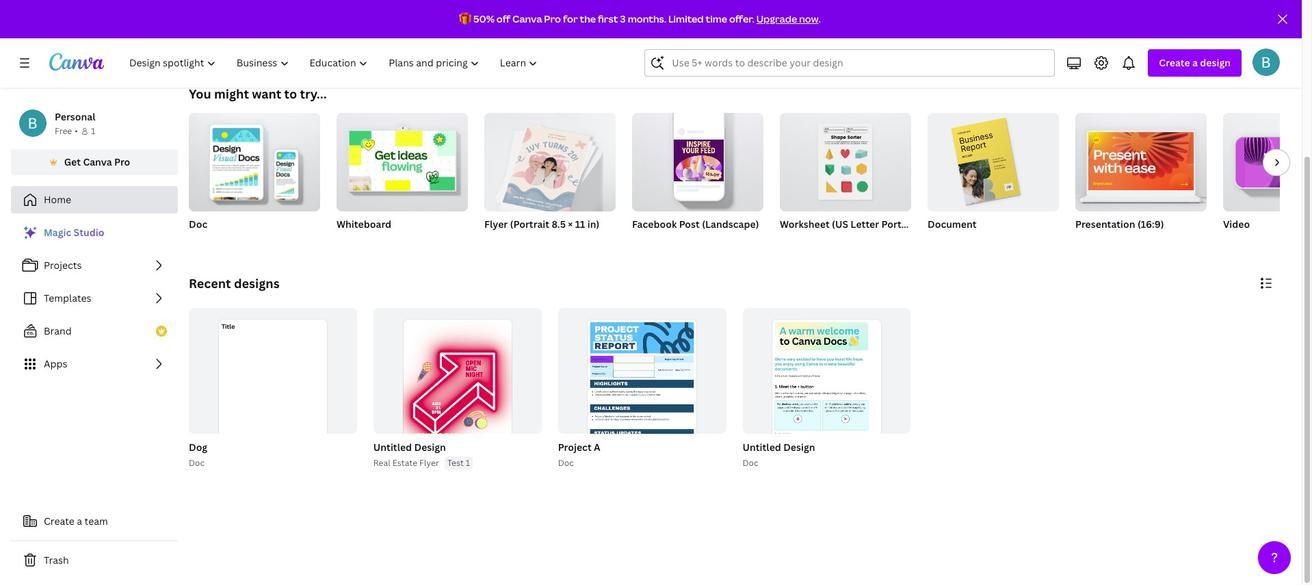 Task type: vqa. For each thing, say whether or not it's contained in the screenshot.
DS LP TOP HERO BANNER IMAGE
no



Task type: describe. For each thing, give the bounding box(es) containing it.
now
[[800, 12, 819, 25]]

whiteboard
[[337, 218, 392, 231]]

group for document group
[[928, 107, 1060, 212]]

document
[[928, 218, 977, 231]]

worksheet
[[780, 218, 830, 231]]

you might want to try...
[[189, 86, 327, 102]]

group for video group
[[1224, 113, 1313, 212]]

for you
[[413, 41, 443, 53]]

whiteboards button
[[556, 0, 607, 64]]

get
[[64, 155, 81, 168]]

for
[[563, 12, 578, 25]]

video
[[1224, 218, 1251, 231]]

🎁
[[459, 12, 472, 25]]

untitled design button for doc
[[743, 440, 816, 457]]

get canva pro button
[[11, 149, 178, 175]]

doc inside untitled design doc
[[743, 457, 759, 469]]

design
[[1201, 56, 1231, 69]]

create a design button
[[1149, 49, 1242, 77]]

designs
[[234, 275, 280, 292]]

whiteboards
[[556, 41, 607, 53]]

doc inside dog doc
[[189, 457, 205, 469]]

flyer (portrait 8.5 × 11 in) group
[[485, 107, 616, 248]]

facebook post (landscape)
[[632, 218, 759, 231]]

magic studio
[[44, 226, 104, 239]]

the
[[580, 12, 596, 25]]

flyer inside group
[[485, 218, 508, 231]]

presentation (16:9) group
[[1076, 107, 1207, 248]]

(us
[[832, 218, 849, 231]]

websites button
[[947, 0, 983, 64]]

off
[[497, 12, 511, 25]]

brand
[[44, 324, 72, 337]]

projects link
[[11, 252, 178, 279]]

a for design
[[1193, 56, 1199, 69]]

1 vertical spatial flyer
[[420, 457, 439, 469]]

list containing magic studio
[[11, 219, 178, 378]]

estate
[[393, 457, 418, 469]]

worksheet (us letter portrait)
[[780, 218, 921, 231]]

magic
[[44, 226, 71, 239]]

dog doc
[[189, 441, 208, 469]]

free •
[[55, 125, 78, 137]]

in)
[[588, 218, 600, 231]]

personal
[[55, 110, 95, 123]]

worksheet (us letter portrait) group
[[780, 107, 921, 248]]

doc group
[[189, 107, 320, 248]]

video group
[[1224, 113, 1313, 248]]

create a design
[[1160, 56, 1231, 69]]

(16:9)
[[1138, 218, 1165, 231]]

1 inside test 1 button
[[466, 457, 470, 469]]

presentation
[[1076, 218, 1136, 231]]

group for doc group
[[189, 107, 320, 212]]

social
[[709, 41, 734, 53]]

home link
[[11, 186, 178, 214]]

3
[[620, 12, 626, 25]]

Search search field
[[672, 50, 1028, 76]]

a for team
[[77, 515, 82, 528]]

create a team button
[[11, 508, 178, 535]]

free
[[55, 125, 72, 137]]

docs button
[[488, 0, 521, 64]]

print products button
[[859, 0, 917, 64]]

(portrait
[[510, 218, 550, 231]]

recent
[[189, 275, 231, 292]]

to
[[284, 86, 297, 102]]

create for create a design
[[1160, 56, 1191, 69]]

presentations button
[[630, 0, 686, 64]]

offer.
[[730, 12, 755, 25]]

top level navigation element
[[120, 49, 550, 77]]

project
[[558, 441, 592, 454]]

videos button
[[795, 0, 828, 64]]

0 horizontal spatial 1
[[91, 125, 95, 137]]

trash link
[[11, 547, 178, 574]]

get canva pro
[[64, 155, 130, 168]]

design for untitled design
[[414, 441, 446, 454]]

templates
[[44, 292, 91, 305]]

a
[[594, 441, 601, 454]]

•
[[75, 125, 78, 137]]

first
[[598, 12, 618, 25]]

untitled design button for real estate flyer
[[374, 440, 446, 457]]

untitled for untitled design
[[374, 441, 412, 454]]

recent designs
[[189, 275, 280, 292]]

×
[[568, 218, 573, 231]]

0 vertical spatial canva
[[513, 12, 542, 25]]

dog button
[[189, 440, 208, 457]]

whiteboard group
[[337, 107, 468, 248]]

11
[[575, 218, 586, 231]]

social media button
[[709, 0, 760, 64]]

you
[[428, 41, 443, 53]]



Task type: locate. For each thing, give the bounding box(es) containing it.
studio
[[74, 226, 104, 239]]

print products
[[859, 41, 917, 53]]

list
[[11, 219, 178, 378]]

might
[[214, 86, 249, 102]]

1 untitled from the left
[[374, 441, 412, 454]]

0 horizontal spatial flyer
[[420, 457, 439, 469]]

.
[[819, 12, 821, 25]]

1 horizontal spatial untitled design button
[[743, 440, 816, 457]]

1 vertical spatial canva
[[83, 155, 112, 168]]

0 horizontal spatial pro
[[114, 155, 130, 168]]

1 right •
[[91, 125, 95, 137]]

want
[[252, 86, 281, 102]]

create inside dropdown button
[[1160, 56, 1191, 69]]

1 untitled design button from the left
[[374, 440, 446, 457]]

facebook post (landscape) group
[[632, 107, 764, 248]]

post
[[679, 218, 700, 231]]

upgrade
[[757, 12, 798, 25]]

real
[[374, 457, 391, 469]]

group for flyer (portrait 8.5 × 11 in) group
[[485, 107, 616, 216]]

2 untitled from the left
[[743, 441, 782, 454]]

projects
[[44, 259, 82, 272]]

(landscape)
[[702, 218, 759, 231]]

0 horizontal spatial a
[[77, 515, 82, 528]]

group for presentation (16:9) group
[[1076, 107, 1207, 212]]

group
[[189, 107, 320, 212], [337, 107, 468, 212], [485, 107, 616, 216], [632, 107, 764, 212], [780, 107, 912, 212], [928, 107, 1060, 212], [1076, 107, 1207, 212], [1224, 113, 1313, 212]]

team
[[85, 515, 108, 528]]

upgrade now button
[[757, 12, 819, 25]]

project a doc
[[558, 441, 601, 469]]

untitled
[[374, 441, 412, 454], [743, 441, 782, 454]]

try...
[[300, 86, 327, 102]]

months.
[[628, 12, 667, 25]]

create left team
[[44, 515, 75, 528]]

home
[[44, 193, 71, 206]]

magic studio link
[[11, 219, 178, 246]]

design inside untitled design doc
[[784, 441, 816, 454]]

presentation (16:9)
[[1076, 218, 1165, 231]]

create left design
[[1160, 56, 1191, 69]]

0 horizontal spatial untitled
[[374, 441, 412, 454]]

doc inside doc group
[[189, 218, 208, 231]]

flyer left "(portrait"
[[485, 218, 508, 231]]

create inside button
[[44, 515, 75, 528]]

document group
[[928, 107, 1060, 248]]

1 vertical spatial create
[[44, 515, 75, 528]]

group for facebook post (landscape) group
[[632, 107, 764, 212]]

0 vertical spatial create
[[1160, 56, 1191, 69]]

videos
[[798, 41, 825, 53]]

flyer (portrait 8.5 × 11 in)
[[485, 218, 600, 231]]

apps
[[44, 357, 67, 370]]

design for untitled design doc
[[784, 441, 816, 454]]

🎁 50% off canva pro for the first 3 months. limited time offer. upgrade now .
[[459, 12, 821, 25]]

media
[[736, 41, 760, 53]]

untitled for untitled design doc
[[743, 441, 782, 454]]

test 1 button
[[445, 457, 473, 470]]

real estate flyer
[[374, 457, 439, 469]]

websites
[[947, 41, 983, 53]]

a left team
[[77, 515, 82, 528]]

a inside button
[[77, 515, 82, 528]]

group for worksheet (us letter portrait) group
[[780, 107, 912, 212]]

create a team
[[44, 515, 108, 528]]

None search field
[[645, 49, 1056, 77]]

for you button
[[412, 0, 445, 64]]

pro
[[544, 12, 561, 25], [114, 155, 130, 168]]

for
[[413, 41, 426, 53]]

a
[[1193, 56, 1199, 69], [77, 515, 82, 528]]

1
[[91, 125, 95, 137], [466, 457, 470, 469]]

trash
[[44, 554, 69, 567]]

canva inside button
[[83, 155, 112, 168]]

create
[[1160, 56, 1191, 69], [44, 515, 75, 528]]

0 horizontal spatial create
[[44, 515, 75, 528]]

50%
[[474, 12, 495, 25]]

1 horizontal spatial create
[[1160, 56, 1191, 69]]

dog
[[189, 441, 208, 454]]

1 horizontal spatial untitled
[[743, 441, 782, 454]]

brand link
[[11, 318, 178, 345]]

1 right "test"
[[466, 457, 470, 469]]

you
[[189, 86, 211, 102]]

1 vertical spatial 1
[[466, 457, 470, 469]]

1 design from the left
[[414, 441, 446, 454]]

1 horizontal spatial 1
[[466, 457, 470, 469]]

untitled design
[[374, 441, 446, 454]]

more
[[1031, 41, 1052, 53]]

social media
[[709, 41, 760, 53]]

facebook
[[632, 218, 677, 231]]

portrait)
[[882, 218, 921, 231]]

1 horizontal spatial pro
[[544, 12, 561, 25]]

a inside dropdown button
[[1193, 56, 1199, 69]]

0 vertical spatial 1
[[91, 125, 95, 137]]

print
[[859, 41, 879, 53]]

create for create a team
[[44, 515, 75, 528]]

0 vertical spatial flyer
[[485, 218, 508, 231]]

2 design from the left
[[784, 441, 816, 454]]

test
[[448, 457, 464, 469]]

0 horizontal spatial untitled design button
[[374, 440, 446, 457]]

1 horizontal spatial a
[[1193, 56, 1199, 69]]

more button
[[1025, 0, 1058, 64]]

1 horizontal spatial design
[[784, 441, 816, 454]]

8.5
[[552, 218, 566, 231]]

0 vertical spatial a
[[1193, 56, 1199, 69]]

limited
[[669, 12, 704, 25]]

untitled inside untitled design doc
[[743, 441, 782, 454]]

flyer
[[485, 218, 508, 231], [420, 457, 439, 469]]

flyer right estate
[[420, 457, 439, 469]]

products
[[881, 41, 917, 53]]

brad klo image
[[1253, 49, 1281, 76]]

1 vertical spatial pro
[[114, 155, 130, 168]]

presentations
[[630, 41, 686, 53]]

untitled design button
[[374, 440, 446, 457], [743, 440, 816, 457]]

pro left for
[[544, 12, 561, 25]]

0 horizontal spatial design
[[414, 441, 446, 454]]

templates link
[[11, 285, 178, 312]]

a left design
[[1193, 56, 1199, 69]]

pro up home link
[[114, 155, 130, 168]]

doc inside the project a doc
[[558, 458, 574, 469]]

test 1
[[448, 457, 470, 469]]

1 vertical spatial a
[[77, 515, 82, 528]]

2 untitled design button from the left
[[743, 440, 816, 457]]

0 vertical spatial pro
[[544, 12, 561, 25]]

untitled design doc
[[743, 441, 816, 469]]

docs
[[495, 41, 515, 53]]

group for whiteboard "group"
[[337, 107, 468, 212]]

canva right get
[[83, 155, 112, 168]]

canva right off
[[513, 12, 542, 25]]

group inside worksheet (us letter portrait) group
[[780, 107, 912, 212]]

1 horizontal spatial canva
[[513, 12, 542, 25]]

1 horizontal spatial flyer
[[485, 218, 508, 231]]

time
[[706, 12, 728, 25]]

project a button
[[558, 440, 601, 457]]

pro inside get canva pro button
[[114, 155, 130, 168]]

apps link
[[11, 350, 178, 378]]

letter
[[851, 218, 880, 231]]

0 horizontal spatial canva
[[83, 155, 112, 168]]



